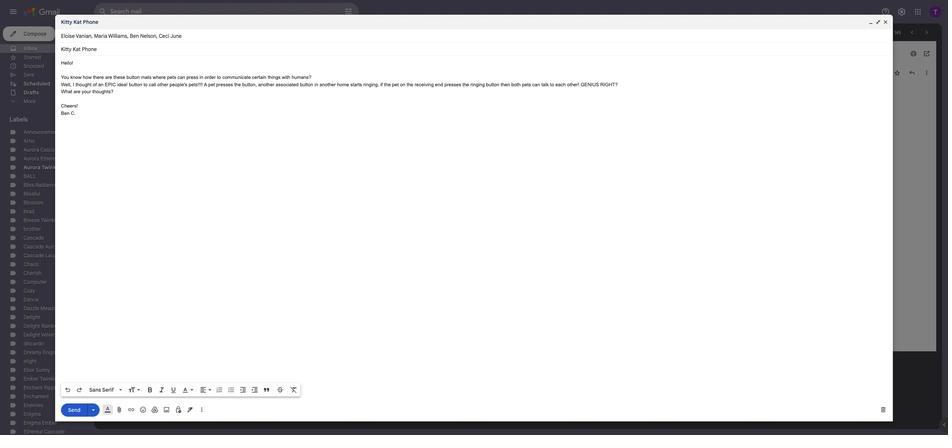 Task type: locate. For each thing, give the bounding box(es) containing it.
brother
[[24, 226, 41, 233]]

compose button
[[3, 26, 55, 41]]

pets right both
[[522, 82, 531, 87]]

vanian
[[76, 33, 92, 39]]

more options image
[[200, 407, 204, 414]]

to
[[217, 75, 221, 80], [121, 77, 125, 83], [144, 82, 148, 87], [551, 82, 555, 87]]

enchant
[[24, 385, 43, 392]]

jack
[[126, 77, 135, 83]]

0 horizontal spatial inbox
[[24, 45, 38, 52]]

the left ringing
[[463, 82, 469, 87]]

1 delight from the top
[[24, 315, 40, 321]]

more button
[[0, 97, 88, 106]]

0 horizontal spatial another
[[258, 82, 275, 87]]

computer link
[[24, 279, 47, 286]]

announcement arno aurora cascade aurora ethereal aurora twinkle ball bliss radiance blissful blossom brad breeze twinkle brother cascade cascade aurora cascade laughter chaos cherish computer cozy dance dazzle meadow delight delight rainbow delight velvet discardo dreamy enigma elight elixir sunny ember twinkle enchant ripple enchanted enemies enigma enigma ember
[[24, 129, 66, 427]]

if
[[381, 82, 383, 87]]

1 horizontal spatial in
[[315, 82, 318, 87]]

button
[[127, 75, 140, 80], [129, 82, 142, 87], [300, 82, 313, 87], [486, 82, 500, 87]]

1 horizontal spatial another
[[320, 82, 336, 87]]

twinkle right breeze
[[41, 217, 58, 224]]

sans serif option
[[88, 387, 118, 394]]

145
[[895, 30, 902, 35]]

0 vertical spatial pets
[[167, 75, 176, 80]]

ember down the enemies link
[[42, 420, 57, 427]]

what
[[61, 89, 72, 95]]

enigma down enigma link
[[24, 420, 41, 427]]

eloise vanian , maria williams , ben nelson , ceci june
[[61, 33, 182, 39]]

know
[[70, 75, 82, 80]]

another left home
[[320, 82, 336, 87]]

2 vertical spatial delight
[[24, 332, 40, 339]]

1 presses from the left
[[216, 82, 233, 87]]

0 horizontal spatial pet
[[208, 82, 215, 87]]

sent
[[24, 72, 34, 78]]

1 horizontal spatial pets
[[522, 82, 531, 87]]

advanced search options image
[[341, 4, 356, 19]]

minimize image
[[869, 19, 874, 25]]

formatting options toolbar
[[61, 384, 301, 397]]

0 vertical spatial delight
[[24, 315, 40, 321]]

snoozed link
[[24, 63, 44, 70]]

dazzle
[[24, 306, 39, 312]]

0 horizontal spatial can
[[178, 75, 185, 80]]

1 horizontal spatial pet
[[392, 82, 399, 87]]

inbox up starred link
[[24, 45, 38, 52]]

redo ‪(⌘y)‬ image
[[76, 387, 83, 394]]

are your
[[74, 89, 91, 95]]

, left bcc:
[[135, 77, 136, 83]]

velvet
[[41, 332, 55, 339]]

in left order
[[200, 75, 203, 80]]

1 vertical spatial ben
[[61, 111, 70, 116]]

inbox inside button
[[157, 51, 168, 56]]

an
[[98, 82, 104, 87]]

twinkle
[[42, 164, 61, 171], [41, 217, 58, 224], [40, 376, 57, 383]]

0 horizontal spatial in
[[200, 75, 203, 80]]

None search field
[[94, 3, 359, 21]]

ben
[[130, 33, 139, 39], [61, 111, 70, 116]]

2 presses from the left
[[445, 82, 461, 87]]

1 horizontal spatial presses
[[445, 82, 461, 87]]

idea!
[[117, 82, 128, 87]]

0 vertical spatial ben
[[130, 33, 139, 39]]

bcc:
[[138, 77, 146, 83]]

delight down dazzle
[[24, 315, 40, 321]]

of left 145
[[890, 30, 894, 35]]

of inside you know how there are these button mats where pets can press in order to communicate certain things with humans? well, i thought of an epic idea! button to call other people's pets!!!! a pet presses the button, another associated button in another home starts ringing, if the pet on the receiving end presses the ringing button then both pets can talk to each other! genius right? what are your thoughts?
[[93, 82, 97, 87]]

meadow
[[40, 306, 60, 312]]

radiance
[[36, 182, 57, 189]]

1 pet from the left
[[208, 82, 215, 87]]

presses down communicate
[[216, 82, 233, 87]]

0 horizontal spatial of
[[93, 82, 97, 87]]

the down communicate
[[234, 82, 241, 87]]

enigma down the enemies link
[[24, 412, 41, 418]]

twinkle up ripple
[[40, 376, 57, 383]]

bliss radiance link
[[24, 182, 57, 189]]

numbered list ‪(⌘⇧7)‬ image
[[216, 387, 223, 394]]

0 vertical spatial can
[[178, 75, 185, 80]]

thoughts?
[[92, 89, 113, 95]]

Subject field
[[61, 46, 888, 53]]

in left home
[[315, 82, 318, 87]]

you know how there are these button mats where pets can press in order to communicate certain things with humans? well, i thought of an epic idea! button to call other people's pets!!!! a pet presses the button, another associated button in another home starts ringing, if the pet on the receiving end presses the ringing button then both pets can talk to each other! genius right? what are your thoughts?
[[61, 75, 618, 95]]

press
[[187, 75, 198, 80]]

toggle confidential mode image
[[175, 407, 182, 414]]

important according to google magic. switch
[[145, 50, 152, 57]]

enigma ember link
[[24, 420, 57, 427]]

ethereal
[[40, 156, 60, 162]]

aurora
[[24, 147, 39, 153], [24, 156, 39, 162], [24, 164, 40, 171], [45, 244, 61, 251]]

delight down the delight link
[[24, 323, 40, 330]]

, left maria
[[92, 33, 93, 39]]

enigma link
[[24, 412, 41, 418]]

1 horizontal spatial of
[[890, 30, 894, 35]]

the right on
[[407, 82, 414, 87]]

0 vertical spatial of
[[890, 30, 894, 35]]

ben left c.
[[61, 111, 70, 116]]

discardo link
[[24, 341, 44, 348]]

insert photo image
[[163, 407, 170, 414]]

pet left on
[[392, 82, 399, 87]]

on
[[400, 82, 406, 87]]

can left talk
[[533, 82, 540, 87]]

1 vertical spatial in
[[315, 82, 318, 87]]

drafts link
[[24, 89, 39, 96]]

other!
[[568, 82, 580, 87]]

0 horizontal spatial ben
[[61, 111, 70, 116]]

delight velvet link
[[24, 332, 55, 339]]

sans serif
[[89, 387, 114, 394]]

scheduled
[[24, 81, 50, 87]]

ceci
[[159, 33, 169, 39]]

2 delight from the top
[[24, 323, 40, 330]]

1 horizontal spatial ben
[[130, 33, 139, 39]]

elight
[[24, 359, 37, 365]]

cherish link
[[24, 270, 42, 277]]

aurora twinkle link
[[24, 164, 61, 171]]

cascade down cascade link
[[24, 244, 44, 251]]

aurora up ball link
[[24, 164, 40, 171]]

more send options image
[[90, 407, 97, 414]]

0 vertical spatial enigma
[[43, 350, 60, 356]]

twinkle down ethereal
[[42, 164, 61, 171]]

receiving
[[415, 82, 434, 87]]

1 horizontal spatial ember
[[42, 420, 57, 427]]

1 horizontal spatial can
[[533, 82, 540, 87]]

delight
[[24, 315, 40, 321], [24, 323, 40, 330], [24, 332, 40, 339]]

chaos
[[24, 262, 38, 268]]

pets
[[167, 75, 176, 80], [522, 82, 531, 87]]

of left an
[[93, 82, 97, 87]]

certain
[[252, 75, 267, 80]]

aurora ethereal link
[[24, 156, 60, 162]]

to left jack
[[121, 77, 125, 83]]

the
[[234, 82, 241, 87], [384, 82, 391, 87], [407, 82, 414, 87], [463, 82, 469, 87]]

another down certain
[[258, 82, 275, 87]]

inbox for inbox button
[[157, 51, 168, 56]]

well,
[[61, 82, 72, 87]]

to jack , bcc: me
[[121, 77, 153, 83]]

starred link
[[24, 54, 41, 61]]

each
[[556, 82, 566, 87]]

insert files using drive image
[[151, 407, 159, 414]]

underline ‪(⌘u)‬ image
[[170, 387, 177, 395]]

pop out image
[[876, 19, 882, 25]]

pets up people's
[[167, 75, 176, 80]]

enchant ripple link
[[24, 385, 58, 392]]

ben left nelson
[[130, 33, 139, 39]]

1 another from the left
[[258, 82, 275, 87]]

can
[[178, 75, 185, 80], [533, 82, 540, 87]]

pet
[[208, 82, 215, 87], [392, 82, 399, 87]]

1 vertical spatial of
[[93, 82, 97, 87]]

elixir sunny link
[[24, 368, 50, 374]]

enigma down "velvet"
[[43, 350, 60, 356]]

main menu image
[[9, 7, 18, 16]]

undo ‪(⌘z)‬ image
[[64, 387, 71, 394]]

cascade aurora link
[[24, 244, 61, 251]]

can up people's
[[178, 75, 185, 80]]

dance link
[[24, 297, 39, 303]]

ripple
[[44, 385, 58, 392]]

1 vertical spatial delight
[[24, 323, 40, 330]]

brother link
[[24, 226, 41, 233]]

1 vertical spatial enigma
[[24, 412, 41, 418]]

the right if
[[384, 82, 391, 87]]

1 vertical spatial can
[[533, 82, 540, 87]]

pet right the a
[[208, 82, 215, 87]]

another
[[258, 82, 275, 87], [320, 82, 336, 87]]

Message Body text field
[[61, 60, 888, 382]]

3 delight from the top
[[24, 332, 40, 339]]

computer
[[24, 279, 47, 286]]

enigma
[[43, 350, 60, 356], [24, 412, 41, 418], [24, 420, 41, 427]]

sunny
[[36, 368, 50, 374]]

inbox inside labels navigation
[[24, 45, 38, 52]]

presses right the end
[[445, 82, 461, 87]]

ember up enchant
[[24, 376, 39, 383]]

arno
[[24, 138, 35, 145]]

blossom link
[[24, 200, 43, 206]]

things
[[268, 75, 281, 80]]

1 horizontal spatial inbox
[[157, 51, 168, 56]]

quote ‪(⌘⇧9)‬ image
[[263, 387, 270, 394]]

0 horizontal spatial presses
[[216, 82, 233, 87]]

communicate
[[223, 75, 251, 80]]

breeze twinkle link
[[24, 217, 58, 224]]

compose
[[24, 31, 47, 37]]

0 vertical spatial in
[[200, 75, 203, 80]]

announcement link
[[24, 129, 59, 136]]

delight up 'discardo'
[[24, 332, 40, 339]]

inbox right the important according to google magic. switch
[[157, 51, 168, 56]]

0 horizontal spatial ember
[[24, 376, 39, 383]]



Task type: describe. For each thing, give the bounding box(es) containing it.
bliss
[[24, 182, 34, 189]]

where
[[153, 75, 166, 80]]

cascade laughter link
[[24, 253, 66, 259]]

dance
[[24, 297, 39, 303]]

close image
[[883, 19, 889, 25]]

epic
[[105, 82, 116, 87]]

send button
[[61, 404, 88, 417]]

1 vertical spatial pets
[[522, 82, 531, 87]]

1 the from the left
[[234, 82, 241, 87]]

settings image
[[898, 7, 907, 16]]

insert emoji ‪(⌘⇧2)‬ image
[[139, 407, 147, 414]]

other
[[157, 82, 168, 87]]

cheers!
[[61, 103, 78, 109]]

with
[[282, 75, 291, 80]]

cascade up ethereal
[[40, 147, 61, 153]]

sans
[[89, 387, 101, 394]]

of 145
[[889, 30, 902, 35]]

to right talk
[[551, 82, 555, 87]]

0 vertical spatial ember
[[24, 376, 39, 383]]

brad link
[[24, 209, 34, 215]]

labels navigation
[[0, 24, 94, 436]]

0 horizontal spatial pets
[[167, 75, 176, 80]]

serif
[[102, 387, 114, 394]]

search mail image
[[96, 5, 110, 18]]

roberts
[[138, 70, 158, 76]]

aurora down arno
[[24, 147, 39, 153]]

order
[[205, 75, 216, 80]]

cherish
[[24, 270, 42, 277]]

june
[[170, 33, 182, 39]]

elixir
[[24, 368, 35, 374]]

elight link
[[24, 359, 37, 365]]

3 the from the left
[[407, 82, 414, 87]]

blissful
[[24, 191, 40, 198]]

1 vertical spatial ember
[[42, 420, 57, 427]]

2 another from the left
[[320, 82, 336, 87]]

cozy
[[24, 288, 35, 295]]

snoozed
[[24, 63, 44, 70]]

thought
[[76, 82, 92, 87]]

hi
[[121, 88, 125, 93]]

c.
[[71, 111, 76, 116]]

ember twinkle link
[[24, 376, 57, 383]]

people's
[[170, 82, 187, 87]]

indent more ‪(⌘])‬ image
[[251, 387, 259, 394]]

bulleted list ‪(⌘⇧8)‬ image
[[228, 387, 235, 394]]

blissful link
[[24, 191, 40, 198]]

0 vertical spatial twinkle
[[42, 164, 61, 171]]

are
[[105, 75, 112, 80]]

, up the scary
[[127, 33, 129, 39]]

brad
[[24, 209, 34, 215]]

cozy link
[[24, 288, 35, 295]]

1 vertical spatial twinkle
[[41, 217, 58, 224]]

2 vertical spatial twinkle
[[40, 376, 57, 383]]

attach files image
[[116, 407, 123, 414]]

button,
[[242, 82, 257, 87]]

2 the from the left
[[384, 82, 391, 87]]

to right order
[[217, 75, 221, 80]]

cascade up chaos link
[[24, 253, 44, 259]]

delight link
[[24, 315, 40, 321]]

inbox for inbox link
[[24, 45, 38, 52]]

4 the from the left
[[463, 82, 469, 87]]

remove formatting ‪(⌘\)‬ image
[[290, 387, 298, 394]]

ringing
[[471, 82, 485, 87]]

cheers! ben c.
[[61, 103, 78, 116]]

Not starred checkbox
[[894, 69, 902, 77]]

ball link
[[24, 173, 36, 180]]

enchanted link
[[24, 394, 49, 401]]

italic ‪(⌘i)‬ image
[[158, 387, 166, 394]]

kitty
[[61, 19, 72, 25]]

indent less ‪(⌘[)‬ image
[[239, 387, 247, 394]]

starred snoozed sent
[[24, 54, 44, 78]]

scheduled link
[[24, 81, 50, 87]]

49
[[80, 90, 85, 95]]

starred
[[24, 54, 41, 61]]

insert signature image
[[187, 407, 194, 414]]

enemies link
[[24, 403, 43, 409]]

2 vertical spatial enigma
[[24, 420, 41, 427]]

maria
[[94, 33, 107, 39]]

end
[[435, 82, 443, 87]]

70
[[80, 46, 85, 51]]

chaos link
[[24, 262, 38, 268]]

me
[[147, 77, 153, 83]]

inbox link
[[24, 45, 38, 52]]

mateo
[[121, 70, 136, 76]]

you
[[61, 75, 69, 80]]

call
[[149, 82, 156, 87]]

genius
[[581, 82, 599, 87]]

kitty kat phone dialog
[[55, 15, 894, 422]]

then
[[501, 82, 510, 87]]

insert link ‪(⌘k)‬ image
[[128, 407, 135, 414]]

bold ‪(⌘b)‬ image
[[146, 387, 154, 394]]

mateo roberts
[[121, 70, 158, 76]]

discard draft ‪(⌘⇧d)‬ image
[[880, 407, 888, 414]]

dreamy enigma link
[[24, 350, 60, 356]]

breeze
[[24, 217, 40, 224]]

ben inside cheers! ben c.
[[61, 111, 70, 116]]

aurora up aurora twinkle link
[[24, 156, 39, 162]]

home
[[337, 82, 349, 87]]

aurora cascade link
[[24, 147, 61, 153]]

blossom
[[24, 200, 43, 206]]

strikethrough ‪(⌘⇧x)‬ image
[[277, 387, 284, 394]]

2 pet from the left
[[392, 82, 399, 87]]

both
[[512, 82, 521, 87]]

humans?
[[292, 75, 312, 80]]

hi jack,
[[121, 88, 138, 93]]

associated
[[276, 82, 299, 87]]

there
[[93, 75, 104, 80]]

aurora up laughter
[[45, 244, 61, 251]]

williams
[[108, 33, 127, 39]]

cascade link
[[24, 235, 44, 242]]

laughter
[[45, 253, 66, 259]]

, left ceci
[[156, 33, 158, 39]]

pets!!!!
[[189, 82, 203, 87]]

labels heading
[[10, 116, 78, 124]]

delight rainbow link
[[24, 323, 61, 330]]

cascade down brother
[[24, 235, 44, 242]]

to left call at top
[[144, 82, 148, 87]]



Task type: vqa. For each thing, say whether or not it's contained in the screenshot.
'What'
yes



